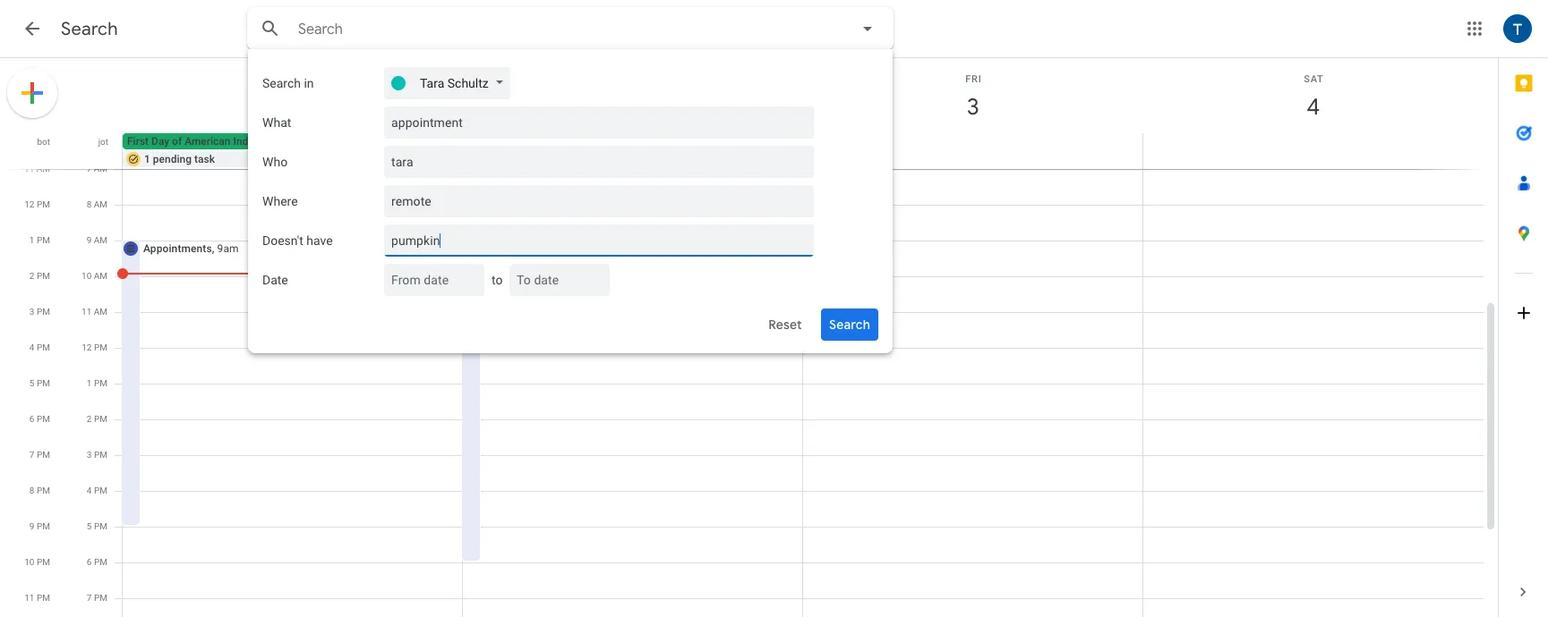 Task type: locate. For each thing, give the bounding box(es) containing it.
0 horizontal spatial 4 pm
[[29, 343, 50, 353]]

1 horizontal spatial 12 pm
[[82, 343, 107, 353]]

3
[[966, 92, 979, 122], [29, 307, 34, 317], [87, 450, 92, 460]]

10
[[82, 271, 92, 281], [24, 558, 34, 568]]

1 vertical spatial 12
[[82, 343, 92, 353]]

2 appointments , 9am from the left
[[484, 243, 579, 255]]

4
[[1306, 92, 1319, 122], [29, 343, 34, 353], [87, 486, 92, 496]]

None search field
[[247, 7, 894, 354]]

9 up 10 am
[[87, 235, 92, 245]]

1 horizontal spatial appointments
[[484, 243, 552, 255]]

fri 3
[[965, 73, 982, 122]]

1 horizontal spatial 4
[[87, 486, 92, 496]]

0 vertical spatial 12
[[24, 200, 34, 210]]

8 up 9 am
[[87, 200, 92, 210]]

6
[[29, 415, 34, 424], [87, 558, 92, 568]]

, up to date text field
[[552, 243, 555, 255]]

cell down 4 'link'
[[1143, 133, 1483, 169]]

1 vertical spatial 11
[[82, 307, 92, 317]]

3 pm
[[29, 307, 50, 317], [87, 450, 107, 460]]

7 up "8 pm"
[[29, 450, 34, 460]]

am
[[36, 164, 50, 174], [94, 164, 107, 174], [94, 200, 107, 210], [94, 235, 107, 245], [94, 271, 107, 281], [94, 307, 107, 317]]

0 vertical spatial search
[[61, 18, 118, 40]]

1 vertical spatial 4
[[29, 343, 34, 353]]

0 vertical spatial 4
[[1306, 92, 1319, 122]]

1 horizontal spatial 9
[[87, 235, 92, 245]]

12 left 8 am
[[24, 200, 34, 210]]

1 pending task
[[144, 153, 215, 166]]

fri
[[965, 73, 982, 85]]

1 horizontal spatial 12
[[82, 343, 92, 353]]

1 appointments , 9am from the left
[[143, 243, 239, 255]]

1 vertical spatial 4 pm
[[87, 486, 107, 496]]

0 horizontal spatial 2 pm
[[29, 271, 50, 281]]

0 horizontal spatial 8
[[29, 486, 34, 496]]

9am up to date text field
[[557, 243, 579, 255]]

12 pm down 10 am
[[82, 343, 107, 353]]

1 vertical spatial 8
[[29, 486, 34, 496]]

11 am
[[24, 164, 50, 174], [82, 307, 107, 317]]

0 horizontal spatial 6
[[29, 415, 34, 424]]

10 down 9 am
[[82, 271, 92, 281]]

0 vertical spatial 2 pm
[[29, 271, 50, 281]]

0 horizontal spatial 9
[[29, 522, 34, 532]]

am down 9 am
[[94, 271, 107, 281]]

7 pm up "8 pm"
[[29, 450, 50, 460]]

11 am down 10 am
[[82, 307, 107, 317]]

9 up the 10 pm
[[29, 522, 34, 532]]

am down 10 am
[[94, 307, 107, 317]]

cell down what
[[123, 133, 463, 169]]

0 horizontal spatial 7 pm
[[29, 450, 50, 460]]

0 vertical spatial 5 pm
[[29, 379, 50, 389]]

,
[[212, 243, 214, 255], [552, 243, 555, 255]]

1 vertical spatial 5 pm
[[87, 522, 107, 532]]

7 pm right 11 pm at the bottom
[[87, 594, 107, 604]]

1 vertical spatial search
[[262, 76, 301, 90]]

0 horizontal spatial appointments
[[143, 243, 212, 255]]

0 horizontal spatial 1 pm
[[29, 235, 50, 245]]

9 am
[[87, 235, 107, 245]]

what
[[262, 116, 291, 130]]

appointments right 9 am
[[143, 243, 212, 255]]

1 horizontal spatial 5 pm
[[87, 522, 107, 532]]

0 vertical spatial 3 pm
[[29, 307, 50, 317]]

2 vertical spatial 1
[[87, 379, 92, 389]]

1 horizontal spatial appointments , 9am
[[484, 243, 579, 255]]

11 down 10 am
[[82, 307, 92, 317]]

cell up enter a location or room text box
[[463, 133, 803, 169]]

0 vertical spatial 10
[[82, 271, 92, 281]]

0 horizontal spatial 5 pm
[[29, 379, 50, 389]]

heritage
[[266, 135, 307, 148]]

12
[[24, 200, 34, 210], [82, 343, 92, 353]]

7
[[87, 164, 92, 174], [29, 450, 34, 460], [87, 594, 92, 604]]

search
[[61, 18, 118, 40], [262, 76, 301, 90]]

8 up 9 pm
[[29, 486, 34, 496]]

2 horizontal spatial 4
[[1306, 92, 1319, 122]]

7 pm
[[29, 450, 50, 460], [87, 594, 107, 604]]

0 vertical spatial 2
[[29, 271, 34, 281]]

appointments
[[143, 243, 212, 255], [484, 243, 552, 255]]

1 horizontal spatial search
[[262, 76, 301, 90]]

11 pm
[[24, 594, 50, 604]]

0 horizontal spatial ,
[[212, 243, 214, 255]]

9
[[87, 235, 92, 245], [29, 522, 34, 532]]

1 horizontal spatial 8
[[87, 200, 92, 210]]

0 vertical spatial 5
[[29, 379, 34, 389]]

am up 9 am
[[94, 200, 107, 210]]

1 pm
[[29, 235, 50, 245], [87, 379, 107, 389]]

0 horizontal spatial 4
[[29, 343, 34, 353]]

3 link
[[953, 87, 994, 128]]

1 vertical spatial 1 pm
[[87, 379, 107, 389]]

appointments up to
[[484, 243, 552, 255]]

1 pending task button
[[123, 151, 452, 167]]

wed
[[282, 73, 305, 85]]

2 pm
[[29, 271, 50, 281], [87, 415, 107, 424]]

search image
[[253, 11, 288, 47]]

0 horizontal spatial 6 pm
[[29, 415, 50, 424]]

1
[[144, 153, 150, 166], [29, 235, 34, 245], [87, 379, 92, 389]]

2 , from the left
[[552, 243, 555, 255]]

0 vertical spatial 3
[[966, 92, 979, 122]]

0 vertical spatial 8
[[87, 200, 92, 210]]

search right go back icon on the left top of page
[[61, 18, 118, 40]]

2 appointments from the left
[[484, 243, 552, 255]]

12 down 10 am
[[82, 343, 92, 353]]

2 vertical spatial 3
[[87, 450, 92, 460]]

row containing first day of american indian heritage month
[[115, 133, 1498, 169]]

1 vertical spatial 7 pm
[[87, 594, 107, 604]]

10 up 11 pm at the bottom
[[24, 558, 34, 568]]

1 vertical spatial 6 pm
[[87, 558, 107, 568]]

1 appointments from the left
[[143, 243, 212, 255]]

0 horizontal spatial 12
[[24, 200, 34, 210]]

2 horizontal spatial 3
[[966, 92, 979, 122]]

11 down the 10 pm
[[24, 594, 34, 604]]

12 pm left 8 am
[[24, 200, 50, 210]]

bot
[[37, 137, 50, 147]]

0 vertical spatial 9
[[87, 235, 92, 245]]

1 horizontal spatial 11 am
[[82, 307, 107, 317]]

5
[[29, 379, 34, 389], [87, 522, 92, 532]]

schultz
[[447, 76, 489, 90]]

1 9am from the left
[[217, 243, 239, 255]]

1 horizontal spatial 9am
[[557, 243, 579, 255]]

0 horizontal spatial 9am
[[217, 243, 239, 255]]

1 horizontal spatial ,
[[552, 243, 555, 255]]

1 horizontal spatial 2 pm
[[87, 415, 107, 424]]

1 horizontal spatial 2
[[87, 415, 92, 424]]

4 pm
[[29, 343, 50, 353], [87, 486, 107, 496]]

1 vertical spatial 10
[[24, 558, 34, 568]]

grid
[[0, 58, 1498, 618]]

0 horizontal spatial search
[[61, 18, 118, 40]]

11 am down the bot
[[24, 164, 50, 174]]

cell
[[123, 133, 463, 169], [463, 133, 803, 169], [803, 133, 1143, 169], [1143, 133, 1483, 169]]

1 horizontal spatial 3 pm
[[87, 450, 107, 460]]

6 up "8 pm"
[[29, 415, 34, 424]]

2 9am from the left
[[557, 243, 579, 255]]

row
[[115, 133, 1498, 169]]

0 vertical spatial 11 am
[[24, 164, 50, 174]]

To date text field
[[517, 264, 596, 296]]

pm
[[37, 200, 50, 210], [37, 235, 50, 245], [37, 271, 50, 281], [37, 307, 50, 317], [37, 343, 50, 353], [94, 343, 107, 353], [37, 379, 50, 389], [94, 379, 107, 389], [37, 415, 50, 424], [94, 415, 107, 424], [37, 450, 50, 460], [94, 450, 107, 460], [37, 486, 50, 496], [94, 486, 107, 496], [37, 522, 50, 532], [94, 522, 107, 532], [37, 558, 50, 568], [94, 558, 107, 568], [37, 594, 50, 604], [94, 594, 107, 604]]

1 horizontal spatial 10
[[82, 271, 92, 281]]

1 cell from the left
[[123, 133, 463, 169]]

Search text field
[[298, 21, 807, 39]]

2 horizontal spatial 1
[[144, 153, 150, 166]]

6 pm up "8 pm"
[[29, 415, 50, 424]]

1 vertical spatial 7
[[29, 450, 34, 460]]

pending
[[153, 153, 192, 166]]

4 cell from the left
[[1143, 133, 1483, 169]]

5 pm
[[29, 379, 50, 389], [87, 522, 107, 532]]

1 horizontal spatial 6
[[87, 558, 92, 568]]

appointments , 9am
[[143, 243, 239, 255], [484, 243, 579, 255]]

6 pm
[[29, 415, 50, 424], [87, 558, 107, 568]]

2
[[29, 271, 34, 281], [87, 415, 92, 424]]

10 pm
[[24, 558, 50, 568]]

9 for 9 pm
[[29, 522, 34, 532]]

date
[[262, 273, 288, 287]]

search options image
[[850, 11, 886, 47]]

7 up 8 am
[[87, 164, 92, 174]]

0 vertical spatial 6
[[29, 415, 34, 424]]

Keywords not contained in event text field
[[391, 225, 800, 257]]

7 right 11 pm at the bottom
[[87, 594, 92, 604]]

0 horizontal spatial 10
[[24, 558, 34, 568]]

6 pm right the 10 pm
[[87, 558, 107, 568]]

12 pm
[[24, 200, 50, 210], [82, 343, 107, 353]]

0 horizontal spatial appointments , 9am
[[143, 243, 239, 255]]

10 for 10 am
[[82, 271, 92, 281]]

11
[[24, 164, 34, 174], [82, 307, 92, 317], [24, 594, 34, 604]]

first day of american indian heritage month button
[[123, 133, 452, 150]]

9am left doesn't
[[217, 243, 239, 255]]

1 vertical spatial 3
[[29, 307, 34, 317]]

1 , from the left
[[212, 243, 214, 255]]

Keywords contained in event text field
[[391, 107, 800, 139]]

go back image
[[21, 18, 43, 39]]

tab list
[[1499, 58, 1548, 568]]

6 right the 10 pm
[[87, 558, 92, 568]]

3 cell from the left
[[803, 133, 1143, 169]]

1 vertical spatial 9
[[29, 522, 34, 532]]

9am
[[217, 243, 239, 255], [557, 243, 579, 255]]

8
[[87, 200, 92, 210], [29, 486, 34, 496]]

, left doesn't
[[212, 243, 214, 255]]

8 am
[[87, 200, 107, 210]]

0 vertical spatial 4 pm
[[29, 343, 50, 353]]

grid containing 3
[[0, 58, 1498, 618]]

1 vertical spatial 5
[[87, 522, 92, 532]]

11 left 7 am
[[24, 164, 34, 174]]

1 horizontal spatial 6 pm
[[87, 558, 107, 568]]

4 link
[[1293, 87, 1334, 128]]

1 vertical spatial 2
[[87, 415, 92, 424]]

cell down 3 link
[[803, 133, 1143, 169]]

search heading
[[61, 18, 118, 40]]

0 horizontal spatial 5
[[29, 379, 34, 389]]

tara schultz
[[420, 76, 489, 90]]

0 horizontal spatial 1
[[29, 235, 34, 245]]

cell containing first day of american indian heritage month
[[123, 133, 463, 169]]

0 vertical spatial 1
[[144, 153, 150, 166]]

0 horizontal spatial 12 pm
[[24, 200, 50, 210]]

search left in
[[262, 76, 301, 90]]



Task type: vqa. For each thing, say whether or not it's contained in the screenshot.
bottom Anderson
no



Task type: describe. For each thing, give the bounding box(es) containing it.
doesn't have
[[262, 234, 333, 248]]

search in
[[262, 76, 314, 90]]

0 horizontal spatial 3 pm
[[29, 307, 50, 317]]

doesn't
[[262, 234, 303, 248]]

1 vertical spatial 1
[[29, 235, 34, 245]]

jot
[[98, 137, 108, 147]]

1 vertical spatial 3 pm
[[87, 450, 107, 460]]

2 cell from the left
[[463, 133, 803, 169]]

9 pm
[[29, 522, 50, 532]]

1 vertical spatial 6
[[87, 558, 92, 568]]

8 for 8 am
[[87, 200, 92, 210]]

1 inside 1 pending task button
[[144, 153, 150, 166]]

am down the bot
[[36, 164, 50, 174]]

day
[[151, 135, 169, 148]]

of
[[172, 135, 182, 148]]

indian
[[233, 135, 263, 148]]

9 for 9 am
[[87, 235, 92, 245]]

2 vertical spatial 7
[[87, 594, 92, 604]]

Enter a participant or organiser text field
[[391, 146, 800, 178]]

1 horizontal spatial 5
[[87, 522, 92, 532]]

3 inside fri 3
[[966, 92, 979, 122]]

to
[[492, 273, 503, 287]]

am down jot
[[94, 164, 107, 174]]

0 vertical spatial 1 pm
[[29, 235, 50, 245]]

10 am
[[82, 271, 107, 281]]

row inside grid
[[115, 133, 1498, 169]]

1 horizontal spatial 7 pm
[[87, 594, 107, 604]]

0 horizontal spatial 11 am
[[24, 164, 50, 174]]

Enter a location or room text field
[[391, 185, 800, 218]]

0 vertical spatial 7 pm
[[29, 450, 50, 460]]

search for search
[[61, 18, 118, 40]]

0 vertical spatial 12 pm
[[24, 200, 50, 210]]

1 horizontal spatial 4 pm
[[87, 486, 107, 496]]

8 pm
[[29, 486, 50, 496]]

where
[[262, 194, 298, 209]]

0 horizontal spatial 2
[[29, 271, 34, 281]]

8 for 8 pm
[[29, 486, 34, 496]]

none search field containing search in
[[247, 7, 894, 354]]

4 inside sat 4
[[1306, 92, 1319, 122]]

1 horizontal spatial 1
[[87, 379, 92, 389]]

1 vertical spatial 11 am
[[82, 307, 107, 317]]

am down 8 am
[[94, 235, 107, 245]]

2 vertical spatial 11
[[24, 594, 34, 604]]

1 horizontal spatial 3
[[87, 450, 92, 460]]

sat 4
[[1304, 73, 1324, 122]]

7 am
[[87, 164, 107, 174]]

in
[[304, 76, 314, 90]]

tara
[[420, 76, 444, 90]]

have
[[306, 234, 333, 248]]

search for search in
[[262, 76, 301, 90]]

who
[[262, 155, 288, 169]]

From date text field
[[391, 264, 470, 296]]

0 vertical spatial 11
[[24, 164, 34, 174]]

1 vertical spatial 12 pm
[[82, 343, 107, 353]]

1 horizontal spatial 1 pm
[[87, 379, 107, 389]]

10 for 10 pm
[[24, 558, 34, 568]]

sat
[[1304, 73, 1324, 85]]

2 vertical spatial 4
[[87, 486, 92, 496]]

month
[[309, 135, 340, 148]]

first day of american indian heritage month
[[127, 135, 340, 148]]

american
[[185, 135, 231, 148]]

first
[[127, 135, 149, 148]]

task
[[194, 153, 215, 166]]

0 horizontal spatial 3
[[29, 307, 34, 317]]

1 vertical spatial 2 pm
[[87, 415, 107, 424]]

0 vertical spatial 7
[[87, 164, 92, 174]]

0 vertical spatial 6 pm
[[29, 415, 50, 424]]



